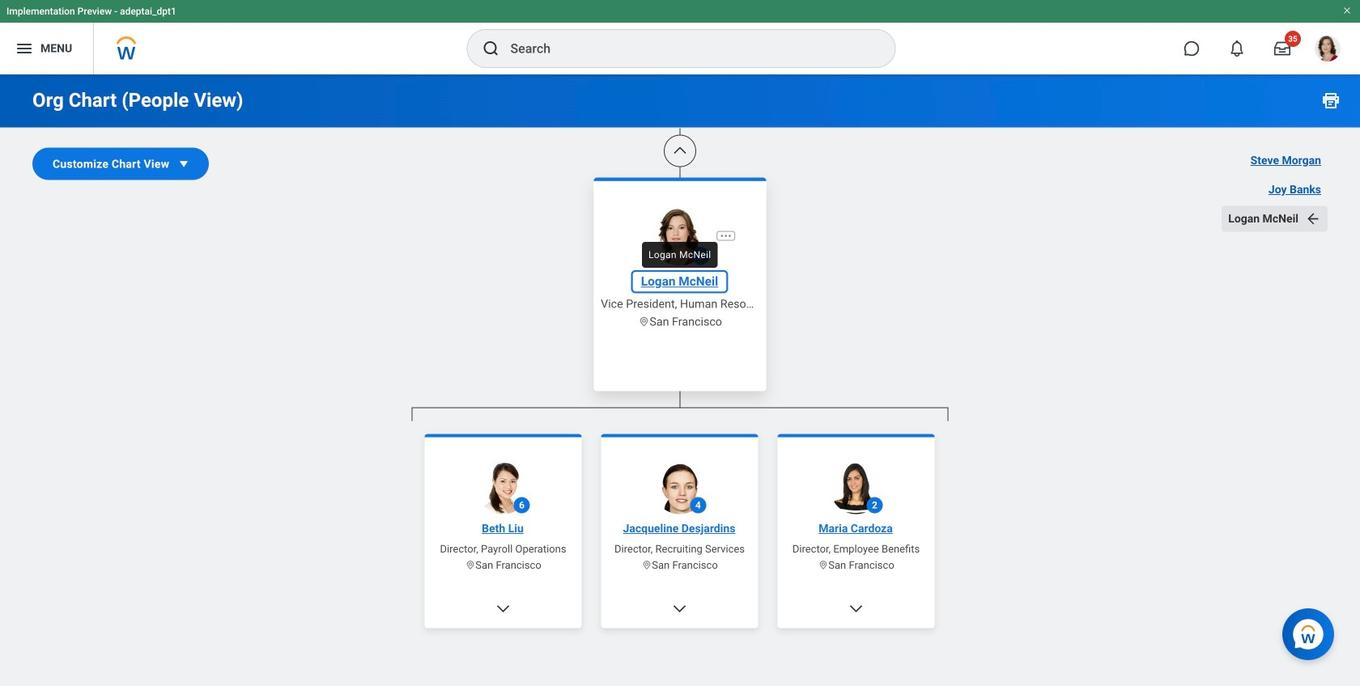 Task type: vqa. For each thing, say whether or not it's contained in the screenshot.
Profile Logan Mcneil icon
yes



Task type: describe. For each thing, give the bounding box(es) containing it.
search image
[[481, 39, 501, 58]]

chevron down image for 2nd location icon from left
[[848, 601, 865, 617]]

chevron down image
[[672, 601, 688, 617]]

2 location image from the left
[[818, 560, 829, 571]]

arrow left image
[[1305, 211, 1321, 227]]

chevron down image for the left location image
[[495, 601, 512, 617]]

1 horizontal spatial location image
[[638, 316, 650, 328]]

Search Workday  search field
[[511, 31, 862, 66]]

justify image
[[15, 39, 34, 58]]

inbox large image
[[1275, 40, 1291, 57]]

print org chart image
[[1321, 91, 1341, 110]]

profile logan mcneil image
[[1315, 36, 1341, 65]]

notifications large image
[[1229, 40, 1245, 57]]



Task type: locate. For each thing, give the bounding box(es) containing it.
main content
[[0, 0, 1360, 687]]

close environment banner image
[[1343, 6, 1352, 15]]

0 vertical spatial location image
[[638, 316, 650, 328]]

tooltip
[[637, 237, 723, 273]]

0 horizontal spatial chevron down image
[[495, 601, 512, 617]]

1 vertical spatial location image
[[465, 560, 476, 571]]

1 location image from the left
[[642, 560, 652, 571]]

2 chevron down image from the left
[[848, 601, 865, 617]]

related actions image
[[719, 229, 733, 243]]

chevron down image
[[495, 601, 512, 617], [848, 601, 865, 617]]

1 chevron down image from the left
[[495, 601, 512, 617]]

0 horizontal spatial location image
[[465, 560, 476, 571]]

chevron up image
[[672, 143, 688, 159]]

0 horizontal spatial location image
[[642, 560, 652, 571]]

location image
[[638, 316, 650, 328], [465, 560, 476, 571]]

logan mcneil, logan mcneil, 3 direct reports element
[[412, 421, 948, 687]]

location image
[[642, 560, 652, 571], [818, 560, 829, 571]]

banner
[[0, 0, 1360, 74]]

1 horizontal spatial location image
[[818, 560, 829, 571]]

caret down image
[[176, 156, 192, 172]]

1 horizontal spatial chevron down image
[[848, 601, 865, 617]]



